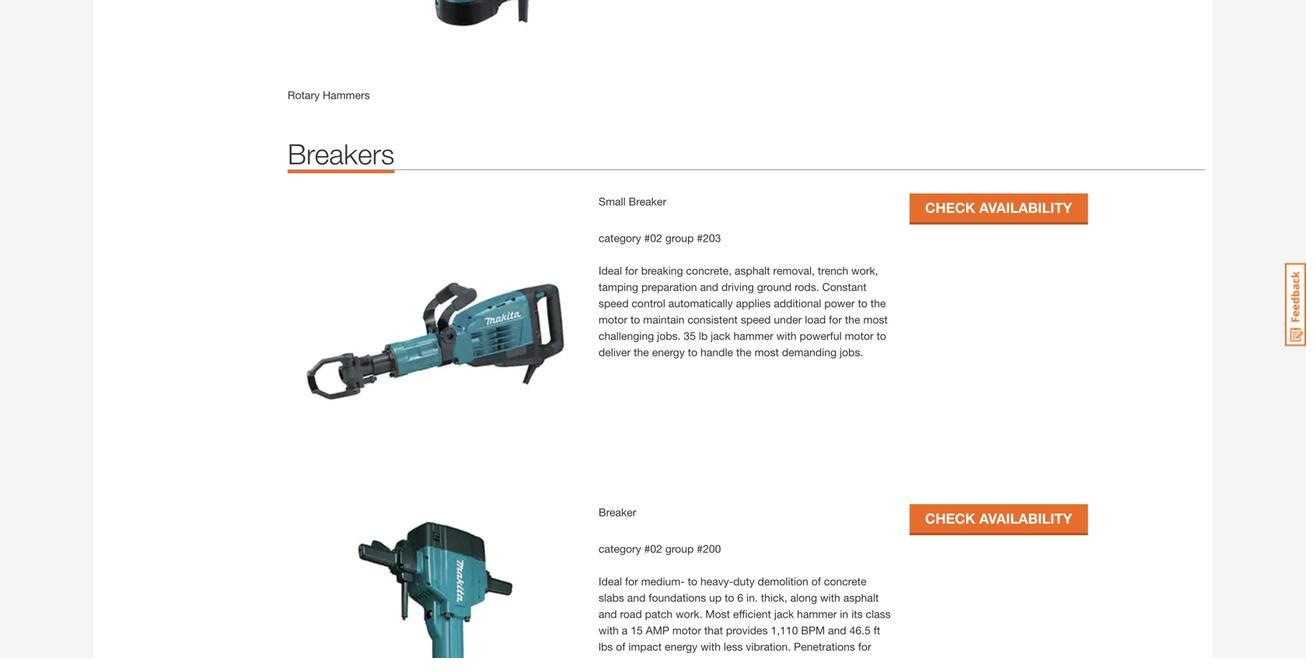 Task type: locate. For each thing, give the bounding box(es) containing it.
#02 up the medium-
[[644, 543, 662, 556]]

0 vertical spatial group
[[666, 232, 694, 245]]

hammer inside ideal for breaking concrete, asphalt removal, trench work, tamping preparation and driving ground rods. constant speed control automatically applies additional power to the motor to maintain consistent speed under load for the most challenging jobs. 35 lb jack hammer with powerful motor to deliver the energy to handle the most demanding jobs.
[[734, 330, 774, 343]]

up
[[709, 592, 722, 605]]

1 vertical spatial category
[[599, 543, 641, 556]]

handle
[[701, 346, 733, 359]]

0 vertical spatial check
[[925, 199, 976, 216]]

jack up 'handle'
[[711, 330, 731, 343]]

check availability
[[925, 199, 1073, 216], [925, 510, 1073, 527]]

1 vertical spatial motor
[[845, 330, 874, 343]]

1 horizontal spatial most
[[864, 313, 888, 326]]

2 category from the top
[[599, 543, 641, 556]]

speed down tamping
[[599, 297, 629, 310]]

group left #203
[[666, 232, 694, 245]]

1 vertical spatial group
[[666, 543, 694, 556]]

and down the "concrete,"
[[700, 281, 719, 294]]

small breaker image
[[288, 194, 583, 489]]

group
[[666, 232, 694, 245], [666, 543, 694, 556]]

check availability link
[[910, 194, 1088, 222], [910, 505, 1088, 533]]

1 ideal from the top
[[599, 264, 622, 277]]

speed
[[599, 297, 629, 310], [741, 313, 771, 326]]

0 vertical spatial jack
[[711, 330, 731, 343]]

demanding
[[782, 346, 837, 359]]

that
[[704, 624, 723, 637]]

asphalt inside ideal for breaking concrete, asphalt removal, trench work, tamping preparation and driving ground rods. constant speed control automatically applies additional power to the motor to maintain consistent speed under load for the most challenging jobs. 35 lb jack hammer with powerful motor to deliver the energy to handle the most demanding jobs.
[[735, 264, 770, 277]]

ideal up tamping
[[599, 264, 622, 277]]

under
[[774, 313, 802, 326]]

1 #02 from the top
[[644, 232, 662, 245]]

hammer down 'applies'
[[734, 330, 774, 343]]

breakers
[[288, 137, 395, 170]]

and down in
[[828, 624, 847, 637]]

asphalt up its
[[844, 592, 879, 605]]

1 group from the top
[[666, 232, 694, 245]]

less
[[724, 641, 743, 654]]

motor down the work.
[[673, 624, 701, 637]]

duty
[[733, 575, 755, 588]]

0 horizontal spatial speed
[[599, 297, 629, 310]]

0 vertical spatial #02
[[644, 232, 662, 245]]

most
[[864, 313, 888, 326], [755, 346, 779, 359]]

1 availability from the top
[[980, 199, 1073, 216]]

1 vertical spatial energy
[[665, 641, 698, 654]]

2 #02 from the top
[[644, 543, 662, 556]]

ideal up slabs
[[599, 575, 622, 588]]

2 horizontal spatial motor
[[845, 330, 874, 343]]

category down the small on the left
[[599, 232, 641, 245]]

asphalt inside ideal for medium- to heavy-duty demolition of concrete slabs and foundations up to 6 in. thick, along with asphalt and road patch work. most efficient jack hammer in its class with a 15 amp motor that provides 1,110 bpm and 46.5 ft lbs of impact energy with less vibration. penetrations for pipes, electrical boxes and hvac.
[[844, 592, 879, 605]]

efficient
[[733, 608, 771, 621]]

0 vertical spatial asphalt
[[735, 264, 770, 277]]

maintain
[[643, 313, 685, 326]]

the
[[871, 297, 886, 310], [845, 313, 861, 326], [634, 346, 649, 359], [736, 346, 752, 359]]

constant
[[822, 281, 867, 294]]

motor
[[599, 313, 628, 326], [845, 330, 874, 343], [673, 624, 701, 637]]

0 vertical spatial check availability
[[925, 199, 1073, 216]]

rotary hammers image
[[288, 0, 583, 87]]

vibration.
[[746, 641, 791, 654]]

energy inside ideal for medium- to heavy-duty demolition of concrete slabs and foundations up to 6 in. thick, along with asphalt and road patch work. most efficient jack hammer in its class with a 15 amp motor that provides 1,110 bpm and 46.5 ft lbs of impact energy with less vibration. penetrations for pipes, electrical boxes and hvac.
[[665, 641, 698, 654]]

1 category from the top
[[599, 232, 641, 245]]

0 vertical spatial of
[[812, 575, 821, 588]]

for left the medium-
[[625, 575, 638, 588]]

1 horizontal spatial asphalt
[[844, 592, 879, 605]]

motor down power on the right top of the page
[[845, 330, 874, 343]]

for up tamping
[[625, 264, 638, 277]]

and
[[700, 281, 719, 294], [627, 592, 646, 605], [599, 608, 617, 621], [828, 624, 847, 637], [711, 657, 729, 659]]

to
[[858, 297, 868, 310], [631, 313, 640, 326], [877, 330, 887, 343], [688, 346, 698, 359], [688, 575, 698, 588], [725, 592, 735, 605]]

0 vertical spatial jobs.
[[657, 330, 681, 343]]

1 vertical spatial check availability link
[[910, 505, 1088, 533]]

1 vertical spatial #02
[[644, 543, 662, 556]]

category up slabs
[[599, 543, 641, 556]]

jobs. down maintain
[[657, 330, 681, 343]]

2 check availability link from the top
[[910, 505, 1088, 533]]

to up challenging
[[631, 313, 640, 326]]

ideal
[[599, 264, 622, 277], [599, 575, 622, 588]]

ideal inside ideal for breaking concrete, asphalt removal, trench work, tamping preparation and driving ground rods. constant speed control automatically applies additional power to the motor to maintain consistent speed under load for the most challenging jobs. 35 lb jack hammer with powerful motor to deliver the energy to handle the most demanding jobs.
[[599, 264, 622, 277]]

0 vertical spatial availability
[[980, 199, 1073, 216]]

electrical
[[631, 657, 675, 659]]

group left #200 at the bottom right of the page
[[666, 543, 694, 556]]

challenging
[[599, 330, 654, 343]]

availability for 2nd 'check availability' link from the top of the page
[[980, 510, 1073, 527]]

with
[[777, 330, 797, 343], [820, 592, 841, 605], [599, 624, 619, 637], [701, 641, 721, 654]]

and inside ideal for breaking concrete, asphalt removal, trench work, tamping preparation and driving ground rods. constant speed control automatically applies additional power to the motor to maintain consistent speed under load for the most challenging jobs. 35 lb jack hammer with powerful motor to deliver the energy to handle the most demanding jobs.
[[700, 281, 719, 294]]

breaker right the small on the left
[[629, 195, 667, 208]]

0 horizontal spatial most
[[755, 346, 779, 359]]

for down 46.5
[[858, 641, 871, 654]]

jobs.
[[657, 330, 681, 343], [840, 346, 863, 359]]

1 check from the top
[[925, 199, 976, 216]]

medium-
[[641, 575, 685, 588]]

with down the 'under' at the right
[[777, 330, 797, 343]]

category #02 group #200
[[599, 543, 721, 556]]

to right powerful
[[877, 330, 887, 343]]

small
[[599, 195, 626, 208]]

energy inside ideal for breaking concrete, asphalt removal, trench work, tamping preparation and driving ground rods. constant speed control automatically applies additional power to the motor to maintain consistent speed under load for the most challenging jobs. 35 lb jack hammer with powerful motor to deliver the energy to handle the most demanding jobs.
[[652, 346, 685, 359]]

of up pipes,
[[616, 641, 626, 654]]

#02 for medium-
[[644, 543, 662, 556]]

0 horizontal spatial jack
[[711, 330, 731, 343]]

1 vertical spatial ideal
[[599, 575, 622, 588]]

the right 'handle'
[[736, 346, 752, 359]]

2 vertical spatial motor
[[673, 624, 701, 637]]

of
[[812, 575, 821, 588], [616, 641, 626, 654]]

asphalt up "driving" on the right of the page
[[735, 264, 770, 277]]

motor up challenging
[[599, 313, 628, 326]]

jack
[[711, 330, 731, 343], [774, 608, 794, 621]]

most down the 'under' at the right
[[755, 346, 779, 359]]

0 vertical spatial speed
[[599, 297, 629, 310]]

ground
[[757, 281, 792, 294]]

0 horizontal spatial hammer
[[734, 330, 774, 343]]

1 horizontal spatial motor
[[673, 624, 701, 637]]

ideal for medium- to heavy-duty demolition of concrete slabs and foundations up to 6 in. thick, along with asphalt and road patch work. most efficient jack hammer in its class with a 15 amp motor that provides 1,110 bpm and 46.5 ft lbs of impact energy with less vibration. penetrations for pipes, electrical boxes and hvac.
[[599, 575, 891, 659]]

road
[[620, 608, 642, 621]]

0 vertical spatial ideal
[[599, 264, 622, 277]]

to right power on the right top of the page
[[858, 297, 868, 310]]

2 group from the top
[[666, 543, 694, 556]]

thick,
[[761, 592, 788, 605]]

most down constant
[[864, 313, 888, 326]]

with up in
[[820, 592, 841, 605]]

energy
[[652, 346, 685, 359], [665, 641, 698, 654]]

rods.
[[795, 281, 819, 294]]

deliver
[[599, 346, 631, 359]]

1 vertical spatial availability
[[980, 510, 1073, 527]]

0 vertical spatial energy
[[652, 346, 685, 359]]

hammer up the bpm
[[797, 608, 837, 621]]

0 horizontal spatial of
[[616, 641, 626, 654]]

1 horizontal spatial hammer
[[797, 608, 837, 621]]

additional
[[774, 297, 822, 310]]

0 vertical spatial category
[[599, 232, 641, 245]]

2 check availability from the top
[[925, 510, 1073, 527]]

driving
[[722, 281, 754, 294]]

1 vertical spatial check
[[925, 510, 976, 527]]

jack up 1,110
[[774, 608, 794, 621]]

group for #203
[[666, 232, 694, 245]]

ideal inside ideal for medium- to heavy-duty demolition of concrete slabs and foundations up to 6 in. thick, along with asphalt and road patch work. most efficient jack hammer in its class with a 15 amp motor that provides 1,110 bpm and 46.5 ft lbs of impact energy with less vibration. penetrations for pipes, electrical boxes and hvac.
[[599, 575, 622, 588]]

1 vertical spatial check availability
[[925, 510, 1073, 527]]

1 vertical spatial breaker
[[599, 506, 636, 519]]

0 vertical spatial check availability link
[[910, 194, 1088, 222]]

check
[[925, 199, 976, 216], [925, 510, 976, 527]]

for
[[625, 264, 638, 277], [829, 313, 842, 326], [625, 575, 638, 588], [858, 641, 871, 654]]

1 horizontal spatial speed
[[741, 313, 771, 326]]

speed down 'applies'
[[741, 313, 771, 326]]

0 vertical spatial motor
[[599, 313, 628, 326]]

ft
[[874, 624, 881, 637]]

1 horizontal spatial jack
[[774, 608, 794, 621]]

1 check availability link from the top
[[910, 194, 1088, 222]]

0 vertical spatial most
[[864, 313, 888, 326]]

35
[[684, 330, 696, 343]]

penetrations
[[794, 641, 855, 654]]

breaker up category #02 group #200
[[599, 506, 636, 519]]

#203
[[697, 232, 721, 245]]

1 vertical spatial jobs.
[[840, 346, 863, 359]]

#02 up breaking
[[644, 232, 662, 245]]

energy up boxes
[[665, 641, 698, 654]]

in
[[840, 608, 849, 621]]

concrete
[[824, 575, 867, 588]]

work.
[[676, 608, 703, 621]]

1 vertical spatial hammer
[[797, 608, 837, 621]]

jack inside ideal for breaking concrete, asphalt removal, trench work, tamping preparation and driving ground rods. constant speed control automatically applies additional power to the motor to maintain consistent speed under load for the most challenging jobs. 35 lb jack hammer with powerful motor to deliver the energy to handle the most demanding jobs.
[[711, 330, 731, 343]]

energy down 35
[[652, 346, 685, 359]]

1 horizontal spatial of
[[812, 575, 821, 588]]

2 ideal from the top
[[599, 575, 622, 588]]

1 vertical spatial jack
[[774, 608, 794, 621]]

1 vertical spatial of
[[616, 641, 626, 654]]

ideal for ideal for breaking concrete, asphalt removal, trench work, tamping preparation and driving ground rods. constant speed control automatically applies additional power to the motor to maintain consistent speed under load for the most challenging jobs. 35 lb jack hammer with powerful motor to deliver the energy to handle the most demanding jobs.
[[599, 264, 622, 277]]

the down challenging
[[634, 346, 649, 359]]

slabs
[[599, 592, 624, 605]]

hammer
[[734, 330, 774, 343], [797, 608, 837, 621]]

0 vertical spatial hammer
[[734, 330, 774, 343]]

lbs
[[599, 641, 613, 654]]

2 availability from the top
[[980, 510, 1073, 527]]

of up along
[[812, 575, 821, 588]]

breaker image
[[288, 505, 583, 659]]

provides
[[726, 624, 768, 637]]

jobs. down powerful
[[840, 346, 863, 359]]

1 vertical spatial asphalt
[[844, 592, 879, 605]]

#02
[[644, 232, 662, 245], [644, 543, 662, 556]]

category
[[599, 232, 641, 245], [599, 543, 641, 556]]

breaker
[[629, 195, 667, 208], [599, 506, 636, 519]]

0 horizontal spatial asphalt
[[735, 264, 770, 277]]

asphalt
[[735, 264, 770, 277], [844, 592, 879, 605]]

to left 6
[[725, 592, 735, 605]]

with left a
[[599, 624, 619, 637]]



Task type: describe. For each thing, give the bounding box(es) containing it.
1,110
[[771, 624, 798, 637]]

consistent
[[688, 313, 738, 326]]

availability for first 'check availability' link from the top
[[980, 199, 1073, 216]]

0 vertical spatial breaker
[[629, 195, 667, 208]]

jack inside ideal for medium- to heavy-duty demolition of concrete slabs and foundations up to 6 in. thick, along with asphalt and road patch work. most efficient jack hammer in its class with a 15 amp motor that provides 1,110 bpm and 46.5 ft lbs of impact energy with less vibration. penetrations for pipes, electrical boxes and hvac.
[[774, 608, 794, 621]]

patch
[[645, 608, 673, 621]]

15
[[631, 624, 643, 637]]

1 vertical spatial most
[[755, 346, 779, 359]]

hvac.
[[732, 657, 764, 659]]

class
[[866, 608, 891, 621]]

the down power on the right top of the page
[[845, 313, 861, 326]]

concrete,
[[686, 264, 732, 277]]

0 horizontal spatial jobs.
[[657, 330, 681, 343]]

with down that
[[701, 641, 721, 654]]

2 check from the top
[[925, 510, 976, 527]]

category #02 group #203
[[599, 232, 721, 245]]

load
[[805, 313, 826, 326]]

category for category #02 group #200
[[599, 543, 641, 556]]

powerful
[[800, 330, 842, 343]]

for down power on the right top of the page
[[829, 313, 842, 326]]

feedback link image
[[1285, 263, 1306, 347]]

lb
[[699, 330, 708, 343]]

and down less at the right bottom of the page
[[711, 657, 729, 659]]

heavy-
[[701, 575, 733, 588]]

to up foundations
[[688, 575, 698, 588]]

to down 35
[[688, 346, 698, 359]]

a
[[622, 624, 628, 637]]

group for #200
[[666, 543, 694, 556]]

preparation
[[642, 281, 697, 294]]

1 vertical spatial speed
[[741, 313, 771, 326]]

small breaker
[[599, 195, 667, 208]]

and up the road
[[627, 592, 646, 605]]

breaking
[[641, 264, 683, 277]]

in.
[[747, 592, 758, 605]]

applies
[[736, 297, 771, 310]]

category for category #02 group #203
[[599, 232, 641, 245]]

1 horizontal spatial jobs.
[[840, 346, 863, 359]]

hammers
[[323, 89, 370, 101]]

impact
[[629, 641, 662, 654]]

0 horizontal spatial motor
[[599, 313, 628, 326]]

#200
[[697, 543, 721, 556]]

control
[[632, 297, 666, 310]]

its
[[852, 608, 863, 621]]

1 check availability from the top
[[925, 199, 1073, 216]]

ideal for ideal for medium- to heavy-duty demolition of concrete slabs and foundations up to 6 in. thick, along with asphalt and road patch work. most efficient jack hammer in its class with a 15 amp motor that provides 1,110 bpm and 46.5 ft lbs of impact energy with less vibration. penetrations for pipes, electrical boxes and hvac.
[[599, 575, 622, 588]]

rotary hammers
[[288, 89, 370, 101]]

pipes,
[[599, 657, 628, 659]]

6
[[738, 592, 744, 605]]

motor inside ideal for medium- to heavy-duty demolition of concrete slabs and foundations up to 6 in. thick, along with asphalt and road patch work. most efficient jack hammer in its class with a 15 amp motor that provides 1,110 bpm and 46.5 ft lbs of impact energy with less vibration. penetrations for pipes, electrical boxes and hvac.
[[673, 624, 701, 637]]

with inside ideal for breaking concrete, asphalt removal, trench work, tamping preparation and driving ground rods. constant speed control automatically applies additional power to the motor to maintain consistent speed under load for the most challenging jobs. 35 lb jack hammer with powerful motor to deliver the energy to handle the most demanding jobs.
[[777, 330, 797, 343]]

automatically
[[669, 297, 733, 310]]

bpm
[[801, 624, 825, 637]]

boxes
[[678, 657, 708, 659]]

trench
[[818, 264, 849, 277]]

rotary hammers link
[[288, 89, 370, 101]]

work,
[[852, 264, 878, 277]]

rotary
[[288, 89, 320, 101]]

demolition
[[758, 575, 809, 588]]

foundations
[[649, 592, 706, 605]]

ideal for breaking concrete, asphalt removal, trench work, tamping preparation and driving ground rods. constant speed control automatically applies additional power to the motor to maintain consistent speed under load for the most challenging jobs. 35 lb jack hammer with powerful motor to deliver the energy to handle the most demanding jobs.
[[599, 264, 888, 359]]

amp
[[646, 624, 670, 637]]

hammer inside ideal for medium- to heavy-duty demolition of concrete slabs and foundations up to 6 in. thick, along with asphalt and road patch work. most efficient jack hammer in its class with a 15 amp motor that provides 1,110 bpm and 46.5 ft lbs of impact energy with less vibration. penetrations for pipes, electrical boxes and hvac.
[[797, 608, 837, 621]]

and down slabs
[[599, 608, 617, 621]]

tamping
[[599, 281, 639, 294]]

most
[[706, 608, 730, 621]]

the down work,
[[871, 297, 886, 310]]

power
[[825, 297, 855, 310]]

#02 for breaking
[[644, 232, 662, 245]]

46.5
[[850, 624, 871, 637]]

removal,
[[773, 264, 815, 277]]

along
[[791, 592, 817, 605]]



Task type: vqa. For each thing, say whether or not it's contained in the screenshot.
Whistle
no



